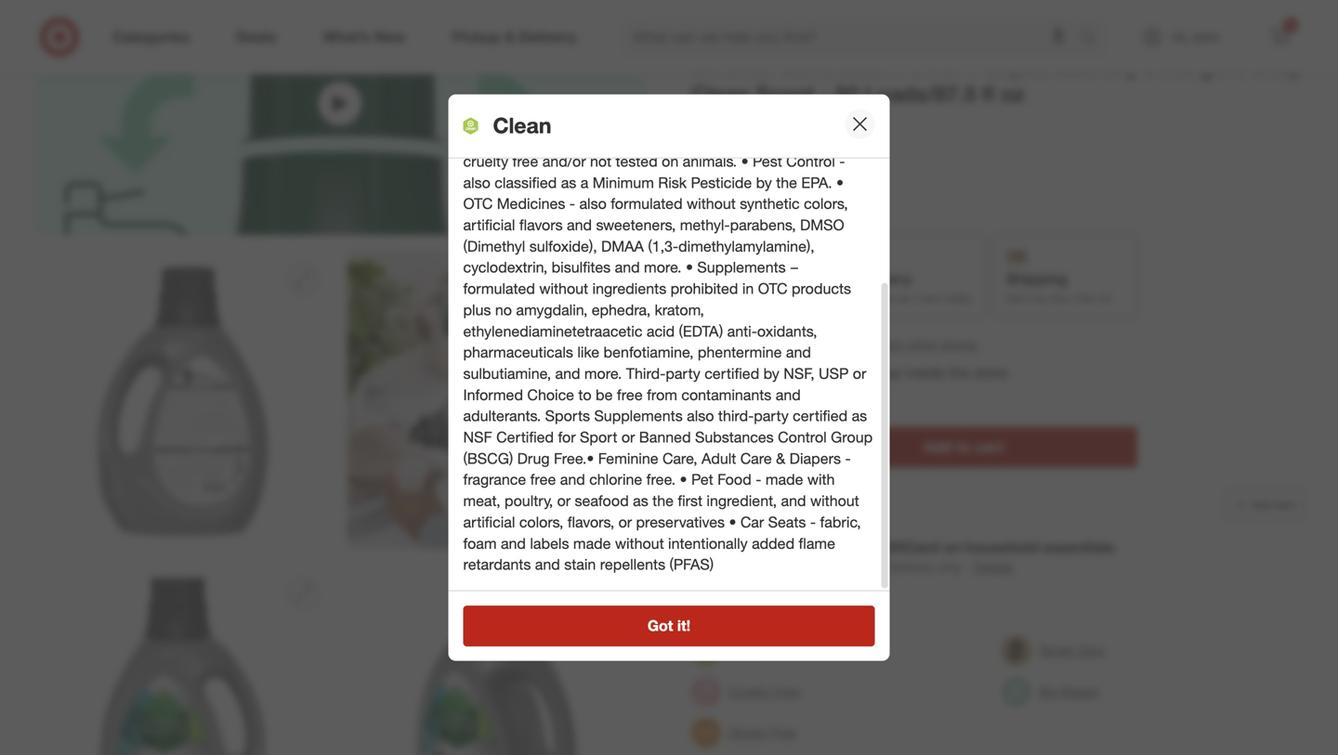 Task type: vqa. For each thing, say whether or not it's contained in the screenshot.
Target
yes



Task type: locate. For each thing, give the bounding box(es) containing it.
0 vertical spatial hours
[[780, 292, 809, 306]]

0 vertical spatial supplements
[[698, 259, 786, 277]]

the up butyl-
[[800, 25, 821, 43]]

and up nsf,
[[786, 344, 812, 362]]

or up feminine
[[622, 429, 635, 447]]

1 horizontal spatial care
[[741, 450, 772, 468]]

third-
[[626, 365, 666, 383]]

parabens, down synthetic
[[730, 216, 796, 234]]

risk
[[659, 174, 687, 192]]

delivery inside the delivery as soon as 11am today
[[855, 270, 912, 288]]

or down the seafood
[[619, 514, 632, 532]]

ingredients
[[593, 280, 667, 298]]

animals.
[[683, 153, 737, 171]]

the down free.
[[653, 492, 674, 511]]

0 vertical spatial within
[[739, 292, 768, 306]]

bio based button
[[1002, 672, 1100, 713]]

0 vertical spatial free
[[774, 684, 800, 701]]

store
[[975, 364, 1008, 382]]

in down dimethylamylamine),
[[743, 280, 754, 298]]

products down – on the right top
[[792, 280, 852, 298]]

formulated up no
[[463, 280, 535, 298]]

1 horizontal spatial in
[[784, 25, 795, 43]]

0 horizontal spatial on
[[662, 153, 679, 171]]

0 horizontal spatial at
[[692, 167, 703, 183]]

care up food
[[741, 450, 772, 468]]

as inside the delivery as soon as 11am today
[[899, 292, 910, 306]]

for right eligible
[[781, 496, 799, 514]]

seventh right all
[[743, 33, 790, 49]]

2 within from the top
[[738, 364, 777, 382]]

synthetic
[[740, 195, 800, 213]]

- inside shop all seventh generation seventh generation power + liquid laundry detergent soap clean scent - 50 loads/87.5 fl oz
[[821, 81, 830, 107]]

0 vertical spatial target
[[832, 539, 876, 557]]

1 vertical spatial control
[[778, 429, 827, 447]]

2 vertical spatial &
[[776, 450, 786, 468]]

free right cruelty
[[774, 684, 800, 701]]

1 vertical spatial free
[[771, 725, 797, 742]]

1 vertical spatial clean
[[493, 113, 552, 139]]

target inside button
[[1039, 643, 1075, 659]]

colors, up 'dmso'
[[804, 195, 848, 213]]

dallas up usp
[[811, 335, 855, 353]]

for left this
[[774, 194, 790, 210]]

dallas down (
[[743, 167, 778, 183]]

ready inside pickup ready within 2 hours
[[704, 292, 736, 306]]

made down flavors,
[[574, 535, 611, 553]]

only
[[938, 559, 962, 576]]

1 vertical spatial pickup
[[766, 559, 805, 576]]

at north dallas
[[692, 167, 778, 183]]

0 horizontal spatial parabens,
[[463, 68, 529, 86]]

1 within from the top
[[739, 292, 768, 306]]

0 vertical spatial to
[[579, 386, 592, 404]]

0 horizontal spatial also
[[463, 174, 491, 192]]

formulated up following at top
[[463, 25, 535, 43]]

1 horizontal spatial party
[[754, 408, 789, 426]]

seventh generation power + liquid laundry detergent soap clean scent - 50 loads/87.5 fl oz, 2 of 7, play video image
[[33, 0, 647, 235]]

generation down are
[[794, 33, 858, 49]]

0 vertical spatial seventh
[[743, 33, 790, 49]]

1 vertical spatial &
[[733, 131, 742, 149]]

2 vertical spatial clean
[[729, 642, 763, 658]]

1 horizontal spatial north
[[766, 335, 807, 353]]

certified
[[497, 429, 554, 447]]

0 vertical spatial a
[[581, 174, 589, 192]]

0 vertical spatial 2
[[771, 292, 777, 306]]

certified up the 4
[[705, 365, 760, 383]]

1 horizontal spatial a
[[711, 604, 720, 622]]

0 horizontal spatial dallas
[[743, 167, 778, 183]]

0 vertical spatial add
[[924, 438, 953, 457]]

clean down ethoxylates
[[493, 113, 552, 139]]

2 vertical spatial 2
[[760, 539, 768, 557]]

1 horizontal spatial add
[[1252, 498, 1272, 512]]

pickup
[[857, 364, 902, 382]]

free down drug
[[530, 471, 556, 489]]

north dallas button
[[766, 334, 855, 355]]

control up diapers
[[778, 429, 827, 447]]

target left zero
[[1039, 643, 1075, 659]]

also,
[[819, 131, 850, 149]]

get
[[772, 539, 795, 557]]

formulated
[[463, 25, 535, 43], [611, 195, 683, 213], [463, 280, 535, 298]]

free right "be"
[[617, 386, 643, 404]]

delivery inside buy 2 get a $5 target giftcard on household essentials order pickup or same day delivery only ∙ details
[[888, 559, 935, 576]]

pick up at north dallas
[[692, 335, 855, 353]]

your
[[463, 4, 493, 22]]

party up from
[[666, 365, 701, 383]]

0 horizontal spatial supplements
[[595, 408, 683, 426]]

liquid
[[986, 54, 1049, 80]]

0 horizontal spatial item
[[818, 194, 843, 210]]

musks,
[[683, 68, 730, 86]]

2 up oxidants,
[[771, 292, 777, 306]]

0 horizontal spatial care
[[697, 131, 729, 149]]

item
[[818, 194, 843, 210], [1275, 498, 1297, 512]]

free for gluten free
[[771, 725, 797, 742]]

0 vertical spatial party
[[666, 365, 701, 383]]

free inside "button"
[[771, 725, 797, 742]]

ready up (edta)
[[704, 292, 736, 306]]

0 vertical spatial care
[[697, 131, 729, 149]]

0 vertical spatial pickup
[[704, 270, 752, 288]]

see 1 deal for this item
[[708, 194, 843, 210]]

add inside button
[[924, 438, 953, 457]]

2 horizontal spatial 2
[[781, 364, 790, 382]]

a left $5
[[799, 539, 808, 557]]

details button
[[973, 557, 1015, 578]]

perfluorinated
[[463, 110, 557, 128]]

0 vertical spatial formulated
[[463, 25, 535, 43]]

0 horizontal spatial a
[[581, 174, 589, 192]]

a right at
[[711, 604, 720, 622]]

1 vertical spatial hours
[[794, 364, 831, 382]]

clean up additional
[[692, 81, 750, 107]]

care up animals.
[[697, 131, 729, 149]]

0 horizontal spatial colors,
[[520, 514, 564, 532]]

bio based
[[1039, 684, 1100, 701]]

2 inside pickup ready within 2 hours
[[771, 292, 777, 306]]

0 horizontal spatial pickup
[[704, 270, 752, 288]]

buy 2 get a $5 target giftcard on household essentials link
[[729, 539, 1115, 557]]

seventh down all
[[692, 54, 774, 80]]

clean button
[[692, 630, 763, 671]]

choice
[[528, 386, 575, 404]]

drug
[[518, 450, 550, 468]]

target inside buy 2 get a $5 target giftcard on household essentials order pickup or same day delivery only ∙ details
[[832, 539, 876, 557]]

gluten free button
[[692, 713, 797, 754]]

parabens,
[[463, 68, 529, 86], [730, 216, 796, 234]]

as right soon
[[899, 292, 910, 306]]

to inside button
[[957, 438, 971, 457]]

repellents
[[600, 556, 666, 574]]

1 horizontal spatial pickup
[[766, 559, 805, 576]]

1 horizontal spatial parabens,
[[730, 216, 796, 234]]

0 vertical spatial certified
[[705, 365, 760, 383]]

0 vertical spatial at
[[692, 167, 703, 183]]

add to cart button
[[791, 427, 1138, 468]]

informed
[[463, 386, 523, 404]]

or down $5
[[809, 559, 821, 576]]

chemicals
[[637, 25, 704, 43]]

on inside buy 2 get a $5 target giftcard on household essentials order pickup or same day delivery only ∙ details
[[944, 539, 962, 557]]

0 vertical spatial in
[[784, 25, 795, 43]]

1 vertical spatial at
[[749, 335, 762, 353]]

ethers,
[[691, 89, 736, 107]]

1 vertical spatial target
[[1039, 643, 1075, 659]]

details,
[[765, 110, 812, 128]]

on up risk
[[662, 153, 679, 171]]

stain
[[565, 556, 596, 574]]

substances
[[695, 429, 774, 447]]

ounce
[[827, 144, 863, 160]]

also down 'cruelty'
[[463, 174, 491, 192]]

1 vertical spatial certified
[[793, 408, 848, 426]]

products up concern
[[727, 4, 786, 22]]

1 horizontal spatial colors,
[[804, 195, 848, 213]]

5
[[1289, 19, 1294, 31]]

colors, up labels
[[520, 514, 564, 532]]

1 vertical spatial add
[[1252, 498, 1272, 512]]

hours down the north dallas button
[[794, 364, 831, 382]]

as
[[561, 174, 577, 192], [899, 292, 910, 306], [852, 408, 868, 426], [633, 492, 649, 511]]

certified up group
[[793, 408, 848, 426]]

1 vertical spatial to
[[957, 438, 971, 457]]

pickup
[[704, 270, 752, 288], [766, 559, 805, 576]]

in down are
[[784, 25, 795, 43]]

tested
[[616, 153, 658, 171]]

supplements down dimethylamylamine),
[[698, 259, 786, 277]]

at
[[692, 167, 703, 183], [749, 335, 762, 353]]

• left (
[[742, 153, 749, 171]]

1 vertical spatial supplements
[[595, 408, 683, 426]]

get
[[1006, 292, 1024, 306]]

check
[[867, 336, 905, 353]]

artificial up (dimethyl
[[463, 216, 515, 234]]

other
[[908, 336, 939, 353]]

item inside button
[[1275, 498, 1297, 512]]

1 vertical spatial also
[[580, 195, 607, 213]]

add to cart
[[924, 438, 1004, 457]]

chemical
[[527, 46, 586, 64]]

hours inside pickup ready within 2 hours
[[780, 292, 809, 306]]

third-
[[719, 408, 754, 426]]

• up prohibited
[[686, 259, 694, 277]]

0 horizontal spatial 2
[[760, 539, 768, 557]]

1 vertical spatial 2
[[781, 364, 790, 382]]

1 vertical spatial otc
[[758, 280, 788, 298]]

(
[[759, 144, 763, 160]]

target
[[832, 539, 876, 557], [1039, 643, 1075, 659]]

1 horizontal spatial item
[[1275, 498, 1297, 512]]

generation up 50
[[780, 54, 892, 80]]

nonylphenol
[[734, 68, 815, 86]]

0 horizontal spatial target
[[832, 539, 876, 557]]

diapers
[[790, 450, 841, 468]]

- left 50
[[821, 81, 830, 107]]

(1,3-
[[648, 238, 679, 256]]

hours inside ready within 2 hours for pickup inside the store only 4 left
[[794, 364, 831, 382]]

0 horizontal spatial in
[[743, 280, 754, 298]]

this
[[793, 194, 814, 210]]

without up repellents
[[615, 535, 664, 553]]

formulated up sweeteners,
[[611, 195, 683, 213]]

& down additional
[[733, 131, 742, 149]]

otc
[[463, 195, 493, 213], [758, 280, 788, 298]]

deal
[[746, 194, 771, 210]]

or right usp
[[853, 365, 867, 383]]

0 vertical spatial on
[[662, 153, 679, 171]]

1 vertical spatial colors,
[[520, 514, 564, 532]]

seafood
[[575, 492, 629, 511]]

without up amygdalin, at the top left of page
[[540, 280, 589, 298]]

amygdalin,
[[516, 301, 588, 319]]

on up only
[[944, 539, 962, 557]]

only
[[692, 385, 722, 403]]

artificial
[[463, 216, 515, 234], [463, 514, 515, 532]]

)
[[863, 144, 867, 160]]

at right up
[[749, 335, 762, 353]]

intentionally
[[669, 535, 748, 553]]

more. down (1,3-
[[644, 259, 682, 277]]

and up ingredients
[[615, 259, 640, 277]]

soon
[[871, 292, 896, 306]]

free up classified
[[513, 153, 539, 171]]

2 vertical spatial also
[[687, 408, 714, 426]]

pickup down get
[[766, 559, 805, 576]]

0 vertical spatial otc
[[463, 195, 493, 213]]

hours down – on the right top
[[780, 292, 809, 306]]

and left 50
[[810, 89, 835, 107]]

and/or
[[543, 153, 586, 171]]

• left pet
[[680, 471, 688, 489]]

2 horizontal spatial a
[[799, 539, 808, 557]]

parabens, down following at top
[[463, 68, 529, 86]]

pickup down dimethylamylamine),
[[704, 270, 752, 288]]

by up also, at the top of the page
[[816, 110, 832, 128]]

free right gluten
[[771, 725, 797, 742]]

clean inside button
[[729, 642, 763, 658]]

1 vertical spatial a
[[799, 539, 808, 557]]

oz
[[1001, 81, 1025, 107]]

otc up oxidants,
[[758, 280, 788, 298]]

supplements
[[698, 259, 786, 277], [595, 408, 683, 426]]

1 horizontal spatial on
[[944, 539, 962, 557]]

party
[[666, 365, 701, 383], [754, 408, 789, 426]]

no
[[495, 301, 512, 319]]

by right it
[[1037, 292, 1049, 306]]

1 vertical spatial north
[[766, 335, 807, 353]]

added
[[752, 535, 795, 553]]

free inside button
[[774, 684, 800, 701]]

2 artificial from the top
[[463, 514, 515, 532]]

or up flavors,
[[557, 492, 571, 511]]

2 left get
[[760, 539, 768, 557]]

ready up only in the right of the page
[[692, 364, 734, 382]]

made up the eligible for registries
[[766, 471, 804, 489]]

a down and/or
[[581, 174, 589, 192]]

shop all seventh generation seventh generation power + liquid laundry detergent soap clean scent - 50 loads/87.5 fl oz
[[692, 33, 1304, 107]]

add item
[[1252, 498, 1297, 512]]

eligible for registries
[[729, 496, 864, 514]]

more. up "be"
[[585, 365, 622, 383]]

the down stores
[[950, 364, 971, 382]]

target up 'same'
[[832, 539, 876, 557]]

delivery down giftcard
[[888, 559, 935, 576]]

at right risk
[[692, 167, 703, 183]]

target zero
[[1039, 643, 1105, 659]]

2 vertical spatial formulated
[[463, 280, 535, 298]]

clean down "glance"
[[729, 642, 763, 658]]

1 vertical spatial in
[[743, 280, 754, 298]]

0 vertical spatial artificial
[[463, 216, 515, 234]]

north down $12.99
[[706, 167, 740, 183]]

1 horizontal spatial target
[[1039, 643, 1075, 659]]

1 vertical spatial party
[[754, 408, 789, 426]]

buy 2 get a $5 target giftcard on household essentials order pickup or same day delivery only ∙ details
[[729, 539, 1115, 576]]

ethylenediaminetetraacetic
[[463, 323, 643, 341]]

also down minimum
[[580, 195, 607, 213]]

$12.99
[[692, 136, 756, 162]]

1 vertical spatial made
[[574, 535, 611, 553]]

on inside your clear choice for clean. formulated products are formulated without select chemicals of concern in the following chemical groups: phthalates, propyl- & butyl- parabens, formaldehyde donors, musks, nonylphenol ethoxylates ethanolamines, glycol ethers, siloxanes, and perfluorinated substances (pfas). additional details, by category: • beauty, baby, personal care & cleaning - also, cruelty free and/or not tested on animals. • pest control - also classified as a minimum risk pesticide by the epa. • otc medicines - also formulated without synthetic colors, artificial flavors and sweeteners, methyl-parabens, dmso (dimethyl sulfoxide), dmaa (1,3-dimethylamylamine), cyclodextrin, bisulfites and more. • supplements – formulated without ingredients prohibited in otc products plus no amygdalin, ephedra, kratom, ethylenediaminetetraacetic acid (edta) anti-oxidants, pharmaceuticals like benfotiamine, phentermine and sulbutiamine, and more. third-party certified by nsf, usp or informed choice to be free from contaminants and adulterants. sports supplements also third-party certified as nsf certified for sport or banned substances control group (bscg) drug free.• feminine care, adult care & diapers - fragrance free and chlorine free. • pet food - made with meat, poultry, or seafood as the first ingredient, and without artificial colors, flavors, or preservatives • car seats - fabric, foam and labels made without intentionally added flame retardants and stain repellents (pfas)
[[662, 153, 679, 171]]

add inside button
[[1252, 498, 1272, 512]]

north up nsf,
[[766, 335, 807, 353]]

0 vertical spatial parabens,
[[463, 68, 529, 86]]

otc down 'cruelty'
[[463, 195, 493, 213]]

within inside pickup ready within 2 hours
[[739, 292, 768, 306]]

foam
[[463, 535, 497, 553]]

oxidants,
[[758, 323, 818, 341]]

1 vertical spatial on
[[944, 539, 962, 557]]

with
[[808, 471, 835, 489]]

1 vertical spatial generation
[[780, 54, 892, 80]]

like
[[578, 344, 600, 362]]

to left "be"
[[579, 386, 592, 404]]

check other stores button
[[866, 335, 979, 355]]

phthalates,
[[645, 46, 718, 64]]

propyl-
[[722, 46, 770, 64]]

control up epa.
[[787, 153, 836, 171]]

1 vertical spatial delivery
[[888, 559, 935, 576]]

clean
[[692, 81, 750, 107], [493, 113, 552, 139], [729, 642, 763, 658]]

0 vertical spatial north
[[706, 167, 740, 183]]



Task type: describe. For each thing, give the bounding box(es) containing it.
cruelty
[[729, 684, 771, 701]]

clean inside shop all seventh generation seventh generation power + liquid laundry detergent soap clean scent - 50 loads/87.5 fl oz
[[692, 81, 750, 107]]

and down nsf,
[[776, 386, 801, 404]]

are
[[790, 4, 811, 22]]

stores
[[942, 336, 978, 353]]

glycol
[[648, 89, 687, 107]]

labels
[[530, 535, 569, 553]]

0 vertical spatial products
[[727, 4, 786, 22]]

0 vertical spatial &
[[774, 46, 783, 64]]

- up flame
[[811, 514, 816, 532]]

free.
[[647, 471, 676, 489]]

cleaning
[[747, 131, 805, 149]]

pick
[[692, 335, 722, 353]]

seventh generation power + liquid laundry detergent soap clean scent - 50 loads/87.5 fl oz, 3 of 7 image
[[33, 250, 333, 550]]

got it!
[[648, 617, 691, 635]]

4
[[726, 385, 734, 403]]

adult
[[702, 450, 737, 468]]

cruelty
[[463, 153, 509, 171]]

kratom,
[[655, 301, 705, 319]]

$12.99 ( $0.15 /fluid ounce )
[[692, 136, 867, 162]]

5 link
[[1261, 17, 1302, 58]]

as down and/or
[[561, 174, 577, 192]]

sports
[[545, 408, 590, 426]]

within inside ready within 2 hours for pickup inside the store only 4 left
[[738, 364, 777, 382]]

seventh generation power + liquid laundry detergent soap clean scent - 50 loads/87.5 fl oz, 6 of 7 image
[[348, 565, 647, 756]]

0 vertical spatial generation
[[794, 33, 858, 49]]

without up fabric,
[[811, 492, 860, 511]]

0 vertical spatial control
[[787, 153, 836, 171]]

chlorine
[[590, 471, 643, 489]]

retardants
[[463, 556, 531, 574]]

- right food
[[756, 471, 762, 489]]

without up methyl-
[[687, 195, 736, 213]]

clear
[[497, 4, 529, 22]]

1 horizontal spatial dallas
[[811, 335, 855, 353]]

1 vertical spatial seventh
[[692, 54, 774, 80]]

clean.
[[604, 4, 643, 22]]

a inside your clear choice for clean. formulated products are formulated without select chemicals of concern in the following chemical groups: phthalates, propyl- & butyl- parabens, formaldehyde donors, musks, nonylphenol ethoxylates ethanolamines, glycol ethers, siloxanes, and perfluorinated substances (pfas). additional details, by category: • beauty, baby, personal care & cleaning - also, cruelty free and/or not tested on animals. • pest control - also classified as a minimum risk pesticide by the epa. • otc medicines - also formulated without synthetic colors, artificial flavors and sweeteners, methyl-parabens, dmso (dimethyl sulfoxide), dmaa (1,3-dimethylamylamine), cyclodextrin, bisulfites and more. • supplements – formulated without ingredients prohibited in otc products plus no amygdalin, ephedra, kratom, ethylenediaminetetraacetic acid (edta) anti-oxidants, pharmaceuticals like benfotiamine, phentermine and sulbutiamine, and more. third-party certified by nsf, usp or informed choice to be free from contaminants and adulterants. sports supplements also third-party certified as nsf certified for sport or banned substances control group (bscg) drug free.• feminine care, adult care & diapers - fragrance free and chlorine free. • pet food - made with meat, poultry, or seafood as the first ingredient, and without artificial colors, flavors, or preservatives • car seats - fabric, foam and labels made without intentionally added flame retardants and stain repellents (pfas)
[[581, 174, 589, 192]]

- left also, at the top of the page
[[809, 131, 815, 149]]

1 horizontal spatial at
[[749, 335, 762, 353]]

- down group
[[846, 450, 851, 468]]

1 vertical spatial parabens,
[[730, 216, 796, 234]]

and down free.•
[[560, 471, 586, 489]]

and up retardants
[[501, 535, 526, 553]]

laundry
[[1055, 54, 1139, 80]]

1 vertical spatial more.
[[585, 365, 622, 383]]

0 vertical spatial made
[[766, 471, 804, 489]]

usp
[[819, 365, 849, 383]]

2 vertical spatial free
[[530, 471, 556, 489]]

sulbutiamine,
[[463, 365, 551, 383]]

- right medicines
[[570, 195, 576, 213]]

ethanolamines,
[[544, 89, 644, 107]]

add for add to cart
[[924, 438, 953, 457]]

left
[[739, 385, 760, 403]]

0 horizontal spatial certified
[[705, 365, 760, 383]]

detergent
[[1144, 54, 1246, 80]]

pickup inside pickup ready within 2 hours
[[704, 270, 752, 288]]

as up group
[[852, 408, 868, 426]]

medicines
[[497, 195, 566, 213]]

or inside buy 2 get a $5 target giftcard on household essentials order pickup or same day delivery only ∙ details
[[809, 559, 821, 576]]

car
[[741, 514, 764, 532]]

2 horizontal spatial also
[[687, 408, 714, 426]]

of
[[708, 25, 721, 43]]

group
[[831, 429, 873, 447]]

and up sulfoxide), on the top left
[[567, 216, 592, 234]]

dec
[[1077, 292, 1097, 306]]

ready inside ready within 2 hours for pickup inside the store only 4 left
[[692, 364, 734, 382]]

2 inside buy 2 get a $5 target giftcard on household essentials order pickup or same day delivery only ∙ details
[[760, 539, 768, 557]]

additional
[[694, 110, 761, 128]]

the up see 1 deal for this item
[[777, 174, 798, 192]]

and up choice
[[555, 365, 581, 383]]

without up chemical
[[540, 25, 589, 43]]

1 vertical spatial care
[[741, 450, 772, 468]]

substances
[[561, 110, 638, 128]]

0 vertical spatial colors,
[[804, 195, 848, 213]]

clean inside dialog
[[493, 113, 552, 139]]

0 vertical spatial free
[[513, 153, 539, 171]]

preservatives
[[636, 514, 725, 532]]

1 vertical spatial free
[[617, 386, 643, 404]]

choice
[[534, 4, 578, 22]]

1 artificial from the top
[[463, 216, 515, 234]]

for down sports
[[558, 429, 576, 447]]

up
[[727, 335, 744, 353]]

and down labels
[[535, 556, 560, 574]]

fl
[[983, 81, 995, 107]]

(edta)
[[679, 323, 724, 341]]

for up select
[[582, 4, 600, 22]]

and up seats
[[781, 492, 807, 511]]

search button
[[1072, 17, 1117, 61]]

cruelty free
[[729, 684, 800, 701]]

add for add item
[[1252, 498, 1272, 512]]

soap
[[1252, 54, 1304, 80]]

phentermine
[[698, 344, 782, 362]]

baby,
[[595, 131, 631, 149]]

methyl-
[[680, 216, 730, 234]]

not
[[590, 153, 612, 171]]

as
[[855, 292, 868, 306]]

What can we help you find? suggestions appear below search field
[[622, 17, 1085, 58]]

• left car on the bottom of the page
[[729, 514, 737, 532]]

order
[[729, 559, 762, 576]]

0 horizontal spatial otc
[[463, 195, 493, 213]]

1 horizontal spatial more.
[[644, 259, 682, 277]]

cart
[[975, 438, 1004, 457]]

by inside "shipping get it by sun, dec 24"
[[1037, 292, 1049, 306]]

by left nsf,
[[764, 365, 780, 383]]

0 vertical spatial dallas
[[743, 167, 778, 183]]

details
[[974, 559, 1014, 576]]

pickup inside buy 2 get a $5 target giftcard on household essentials order pickup or same day delivery only ∙ details
[[766, 559, 805, 576]]

0 horizontal spatial made
[[574, 535, 611, 553]]

search
[[1072, 30, 1117, 48]]

glance
[[724, 604, 771, 622]]

dmso
[[800, 216, 845, 234]]

loads/87.5
[[865, 81, 977, 107]]

a inside buy 2 get a $5 target giftcard on household essentials order pickup or same day delivery only ∙ details
[[799, 539, 808, 557]]

banned
[[639, 429, 691, 447]]

clean dialog
[[449, 4, 890, 661]]

your clear choice for clean. formulated products are formulated without select chemicals of concern in the following chemical groups: phthalates, propyl- & butyl- parabens, formaldehyde donors, musks, nonylphenol ethoxylates ethanolamines, glycol ethers, siloxanes, and perfluorinated substances (pfas). additional details, by category: • beauty, baby, personal care & cleaning - also, cruelty free and/or not tested on animals. • pest control - also classified as a minimum risk pesticide by the epa. • otc medicines - also formulated without synthetic colors, artificial flavors and sweeteners, methyl-parabens, dmso (dimethyl sulfoxide), dmaa (1,3-dimethylamylamine), cyclodextrin, bisulfites and more. • supplements – formulated without ingredients prohibited in otc products plus no amygdalin, ephedra, kratom, ethylenediaminetetraacetic acid (edta) anti-oxidants, pharmaceuticals like benfotiamine, phentermine and sulbutiamine, and more. third-party certified by nsf, usp or informed choice to be free from contaminants and adulterants. sports supplements also third-party certified as nsf certified for sport or banned substances control group (bscg) drug free.• feminine care, adult care & diapers - fragrance free and chlorine free. • pet food - made with meat, poultry, or seafood as the first ingredient, and without artificial colors, flavors, or preservatives • car seats - fabric, foam and labels made without intentionally added flame retardants and stain repellents (pfas)
[[463, 4, 873, 574]]

anti-
[[728, 323, 758, 341]]

• right epa.
[[837, 174, 844, 192]]

pet
[[692, 471, 714, 489]]

donors,
[[629, 68, 679, 86]]

(bscg)
[[463, 450, 513, 468]]

check other stores
[[867, 336, 978, 353]]

0 vertical spatial item
[[818, 194, 843, 210]]

1 horizontal spatial products
[[792, 280, 852, 298]]

+
[[968, 54, 981, 80]]

plus
[[463, 301, 491, 319]]

free for cruelty free
[[774, 684, 800, 701]]

seventh generation power + liquid laundry detergent soap clean scent - 50 loads/87.5 fl oz, 4 of 7 image
[[348, 250, 647, 550]]

got it! button
[[463, 606, 875, 647]]

buy
[[729, 539, 756, 557]]

poultry,
[[505, 492, 553, 511]]

1 horizontal spatial supplements
[[698, 259, 786, 277]]

for inside ready within 2 hours for pickup inside the store only 4 left
[[836, 364, 853, 382]]

shipping
[[1006, 270, 1068, 288]]

gluten free
[[729, 725, 797, 742]]

0 horizontal spatial party
[[666, 365, 701, 383]]

to inside your clear choice for clean. formulated products are formulated without select chemicals of concern in the following chemical groups: phthalates, propyl- & butyl- parabens, formaldehyde donors, musks, nonylphenol ethoxylates ethanolamines, glycol ethers, siloxanes, and perfluorinated substances (pfas). additional details, by category: • beauty, baby, personal care & cleaning - also, cruelty free and/or not tested on animals. • pest control - also classified as a minimum risk pesticide by the epa. • otc medicines - also formulated without synthetic colors, artificial flavors and sweeteners, methyl-parabens, dmso (dimethyl sulfoxide), dmaa (1,3-dimethylamylamine), cyclodextrin, bisulfites and more. • supplements – formulated without ingredients prohibited in otc products plus no amygdalin, ephedra, kratom, ethylenediaminetetraacetic acid (edta) anti-oxidants, pharmaceuticals like benfotiamine, phentermine and sulbutiamine, and more. third-party certified by nsf, usp or informed choice to be free from contaminants and adulterants. sports supplements also third-party certified as nsf certified for sport or banned substances control group (bscg) drug free.• feminine care, adult care & diapers - fragrance free and chlorine free. • pet food - made with meat, poultry, or seafood as the first ingredient, and without artificial colors, flavors, or preservatives • car seats - fabric, foam and labels made without intentionally added flame retardants and stain repellents (pfas)
[[579, 386, 592, 404]]

2 inside ready within 2 hours for pickup inside the store only 4 left
[[781, 364, 790, 382]]

personal
[[635, 131, 693, 149]]

0 horizontal spatial north
[[706, 167, 740, 183]]

as down free.
[[633, 492, 649, 511]]

/fluid
[[795, 144, 824, 160]]

24
[[1100, 292, 1113, 306]]

the inside ready within 2 hours for pickup inside the store only 4 left
[[950, 364, 971, 382]]

formulated
[[647, 4, 723, 22]]

- down also, at the top of the page
[[840, 153, 846, 171]]

nsf
[[463, 429, 492, 447]]

siloxanes,
[[741, 89, 806, 107]]

seventh generation power + liquid laundry detergent soap clean scent - 50 loads/87.5 fl oz, 5 of 7 image
[[33, 565, 333, 756]]

1 horizontal spatial certified
[[793, 408, 848, 426]]

• down perfluorinated
[[531, 131, 538, 149]]

2 vertical spatial a
[[711, 604, 720, 622]]

pesticide
[[691, 174, 752, 192]]

1 vertical spatial formulated
[[611, 195, 683, 213]]

1
[[735, 194, 742, 210]]

by up deal
[[756, 174, 772, 192]]



